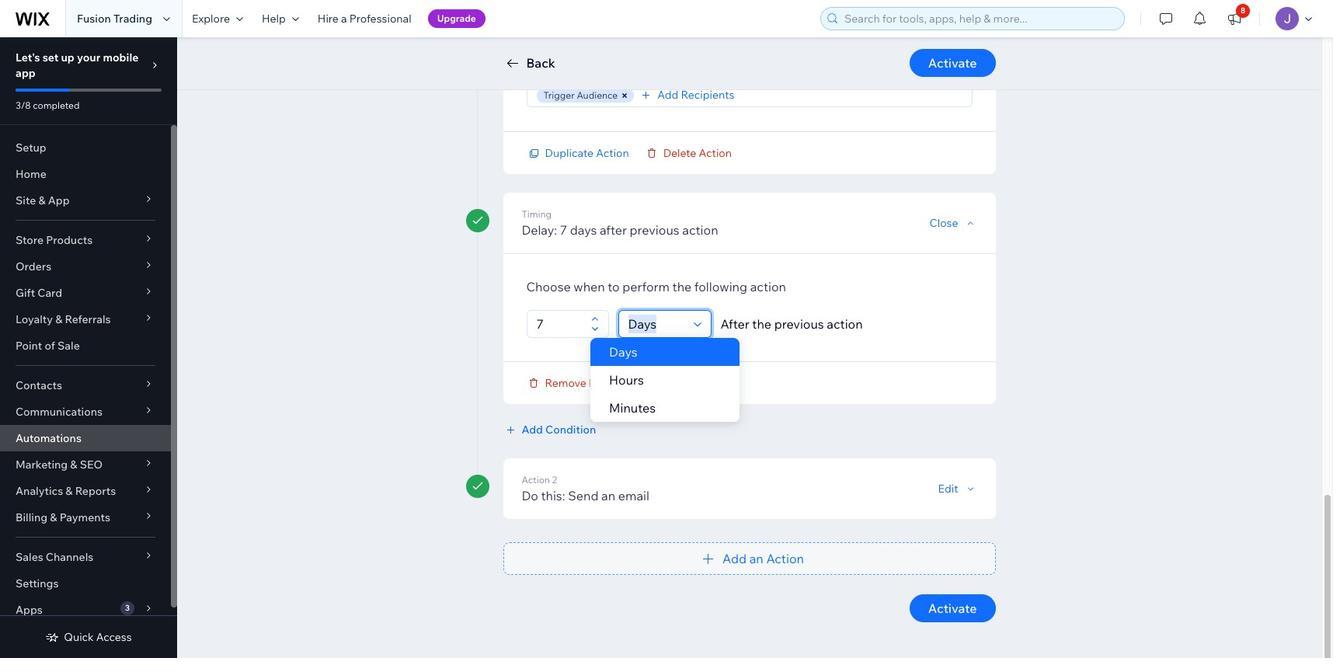 Task type: vqa. For each thing, say whether or not it's contained in the screenshot.
newest apps link
no



Task type: locate. For each thing, give the bounding box(es) containing it.
action inside timing delay: 7 days after previous action
[[683, 222, 719, 237]]

store products
[[16, 233, 93, 247]]

delete action
[[664, 146, 732, 160]]

loyalty & referrals button
[[0, 306, 171, 333]]

list box
[[590, 338, 739, 422]]

access
[[96, 630, 132, 644]]

seo
[[80, 458, 103, 472]]

site & app button
[[0, 187, 171, 214]]

list box containing days
[[590, 338, 739, 422]]

quick access
[[64, 630, 132, 644]]

1 horizontal spatial email
[[699, 46, 727, 60]]

1 horizontal spatial previous
[[775, 316, 824, 331]]

& inside popup button
[[66, 484, 73, 498]]

& inside popup button
[[38, 194, 46, 207]]

the right perform on the top of page
[[673, 279, 692, 294]]

after the previous action
[[721, 316, 863, 331]]

activate button
[[910, 49, 996, 77], [910, 594, 996, 622]]

an inside button
[[750, 551, 764, 566]]

loyalty
[[16, 312, 53, 326]]

email
[[699, 46, 727, 60], [618, 488, 650, 503]]

back button
[[503, 54, 556, 72]]

delay
[[589, 376, 618, 390]]

automations link
[[0, 425, 171, 452]]

sidebar element
[[0, 37, 177, 658]]

products
[[46, 233, 93, 247]]

email inside add recipients every recipient added will get this email each time it's triggered. learn about recipient groups
[[699, 46, 727, 60]]

marketing & seo
[[16, 458, 103, 472]]

learn about recipient groups link
[[527, 60, 673, 74]]

0 vertical spatial activate
[[929, 55, 977, 71]]

explore
[[192, 12, 230, 26]]

fusion
[[77, 12, 111, 26]]

mobile
[[103, 51, 139, 65]]

& inside 'dropdown button'
[[55, 312, 62, 326]]

recipients
[[681, 88, 735, 102]]

email inside action 2 do this: send an email
[[618, 488, 650, 503]]

1 horizontal spatial the
[[753, 316, 772, 331]]

Search for tools, apps, help & more... field
[[840, 8, 1120, 30]]

1 horizontal spatial an
[[750, 551, 764, 566]]

choose
[[527, 279, 571, 294]]

of
[[45, 339, 55, 353]]

1 vertical spatial action
[[750, 279, 786, 294]]

home
[[16, 167, 46, 181]]

previous right 'after'
[[775, 316, 824, 331]]

sales channels
[[16, 550, 94, 564]]

& inside dropdown button
[[50, 511, 57, 525]]

marketing & seo button
[[0, 452, 171, 478]]

2 horizontal spatial action
[[827, 316, 863, 331]]

this
[[678, 46, 697, 60]]

to
[[608, 279, 620, 294]]

days
[[609, 344, 637, 359]]

None number field
[[532, 310, 586, 337]]

edit button
[[938, 481, 977, 495]]

0 vertical spatial an
[[602, 488, 616, 503]]

app
[[48, 194, 70, 207]]

8
[[1241, 5, 1246, 16]]

0 vertical spatial previous
[[630, 222, 680, 237]]

0 vertical spatial action
[[683, 222, 719, 237]]

0 vertical spatial activate button
[[910, 49, 996, 77]]

1 vertical spatial an
[[750, 551, 764, 566]]

add inside button
[[723, 551, 747, 566]]

& right site
[[38, 194, 46, 207]]

the right 'after'
[[753, 316, 772, 331]]

professional
[[350, 12, 412, 26]]

& for loyalty
[[55, 312, 62, 326]]

& right billing
[[50, 511, 57, 525]]

0 horizontal spatial action
[[683, 222, 719, 237]]

get
[[659, 46, 676, 60]]

marketing
[[16, 458, 68, 472]]

let's set up your mobile app
[[16, 51, 139, 80]]

email right this
[[699, 46, 727, 60]]

quick
[[64, 630, 94, 644]]

settings
[[16, 577, 59, 591]]

an
[[602, 488, 616, 503], [750, 551, 764, 566]]

& inside "dropdown button"
[[70, 458, 77, 472]]

gift card
[[16, 286, 62, 300]]

up
[[61, 51, 74, 65]]

add
[[527, 29, 551, 44], [658, 88, 679, 102], [522, 422, 543, 436], [723, 551, 747, 566]]

0 vertical spatial email
[[699, 46, 727, 60]]

close button
[[930, 216, 977, 230]]

action
[[596, 146, 629, 160], [699, 146, 732, 160], [522, 474, 550, 485], [767, 551, 804, 566]]

add for add recipients
[[658, 88, 679, 102]]

settings link
[[0, 570, 171, 597]]

& left "reports"
[[66, 484, 73, 498]]

completed
[[33, 99, 80, 111]]

add for add recipients every recipient added will get this email each time it's triggered. learn about recipient groups
[[527, 29, 551, 44]]

when
[[574, 279, 605, 294]]

help
[[262, 12, 286, 26]]

1 vertical spatial the
[[753, 316, 772, 331]]

delete action button
[[645, 146, 732, 160]]

site & app
[[16, 194, 70, 207]]

email right send
[[618, 488, 650, 503]]

add inside add recipients every recipient added will get this email each time it's triggered. learn about recipient groups
[[527, 29, 551, 44]]

the
[[673, 279, 692, 294], [753, 316, 772, 331]]

1 horizontal spatial action
[[750, 279, 786, 294]]

time
[[756, 46, 779, 60]]

0 horizontal spatial previous
[[630, 222, 680, 237]]

add condition
[[522, 422, 596, 436]]

0 horizontal spatial the
[[673, 279, 692, 294]]

delay:
[[522, 222, 557, 237]]

edit
[[938, 481, 959, 495]]

analytics & reports
[[16, 484, 116, 498]]

recipients
[[554, 29, 612, 44]]

send
[[568, 488, 599, 503]]

trigger
[[544, 89, 575, 101]]

0 horizontal spatial email
[[618, 488, 650, 503]]

& right loyalty
[[55, 312, 62, 326]]

gift card button
[[0, 280, 171, 306]]

analytics
[[16, 484, 63, 498]]

& for marketing
[[70, 458, 77, 472]]

previous right after
[[630, 222, 680, 237]]

None field
[[624, 310, 689, 337]]

audience
[[577, 89, 618, 101]]

referrals
[[65, 312, 111, 326]]

1 vertical spatial activate button
[[910, 594, 996, 622]]

& for site
[[38, 194, 46, 207]]

& left the 'seo'
[[70, 458, 77, 472]]

this:
[[541, 488, 565, 503]]

1 vertical spatial activate
[[929, 600, 977, 616]]

back
[[527, 55, 556, 71]]

duplicate
[[545, 146, 594, 160]]

hire a professional link
[[308, 0, 421, 37]]

action
[[683, 222, 719, 237], [750, 279, 786, 294], [827, 316, 863, 331]]

orders
[[16, 260, 51, 274]]

1 vertical spatial email
[[618, 488, 650, 503]]

& for billing
[[50, 511, 57, 525]]

apps
[[16, 603, 43, 617]]

upgrade button
[[428, 9, 486, 28]]

hire
[[318, 12, 339, 26]]

1 vertical spatial previous
[[775, 316, 824, 331]]

minutes
[[609, 400, 656, 415]]

0 horizontal spatial an
[[602, 488, 616, 503]]



Task type: describe. For each thing, give the bounding box(es) containing it.
after
[[600, 222, 627, 237]]

it's
[[781, 46, 795, 60]]

loyalty & referrals
[[16, 312, 111, 326]]

analytics & reports button
[[0, 478, 171, 504]]

store products button
[[0, 227, 171, 253]]

perform
[[623, 279, 670, 294]]

app
[[16, 66, 36, 80]]

add recipients button
[[639, 88, 735, 102]]

2 activate from the top
[[929, 600, 977, 616]]

trading
[[113, 12, 152, 26]]

hours
[[609, 372, 644, 387]]

previous inside timing delay: 7 days after previous action
[[630, 222, 680, 237]]

contacts
[[16, 378, 62, 392]]

trigger audience
[[544, 89, 618, 101]]

point of sale link
[[0, 333, 171, 359]]

add for add condition
[[522, 422, 543, 436]]

triggered.
[[798, 46, 848, 60]]

about
[[558, 60, 587, 74]]

a
[[341, 12, 347, 26]]

days option
[[590, 338, 739, 366]]

timing delay: 7 days after previous action
[[522, 208, 719, 237]]

after
[[721, 316, 750, 331]]

action for timing delay: 7 days after previous action
[[683, 222, 719, 237]]

add for add an action
[[723, 551, 747, 566]]

remove delay
[[545, 376, 618, 390]]

3/8 completed
[[16, 99, 80, 111]]

1 activate from the top
[[929, 55, 977, 71]]

point
[[16, 339, 42, 353]]

groups
[[637, 60, 673, 74]]

3/8
[[16, 99, 31, 111]]

following
[[695, 279, 748, 294]]

2
[[552, 474, 557, 485]]

communications
[[16, 405, 103, 419]]

your
[[77, 51, 100, 65]]

7
[[560, 222, 567, 237]]

add condition button
[[503, 422, 596, 436]]

an inside action 2 do this: send an email
[[602, 488, 616, 503]]

quick access button
[[45, 630, 132, 644]]

learn
[[527, 60, 555, 74]]

remove delay button
[[527, 376, 618, 390]]

days
[[570, 222, 597, 237]]

orders button
[[0, 253, 171, 280]]

action for choose when to perform the following action
[[750, 279, 786, 294]]

added
[[605, 46, 638, 60]]

& for analytics
[[66, 484, 73, 498]]

hire a professional
[[318, 12, 412, 26]]

contacts button
[[0, 372, 171, 399]]

recipient up audience
[[590, 60, 635, 74]]

store
[[16, 233, 44, 247]]

billing & payments button
[[0, 504, 171, 531]]

timing
[[522, 208, 552, 220]]

upgrade
[[437, 12, 476, 24]]

payments
[[60, 511, 110, 525]]

card
[[38, 286, 62, 300]]

1 activate button from the top
[[910, 49, 996, 77]]

billing
[[16, 511, 48, 525]]

set
[[43, 51, 59, 65]]

action inside button
[[767, 551, 804, 566]]

action inside action 2 do this: send an email
[[522, 474, 550, 485]]

action 2 do this: send an email
[[522, 474, 650, 503]]

sales channels button
[[0, 544, 171, 570]]

2 vertical spatial action
[[827, 316, 863, 331]]

point of sale
[[16, 339, 80, 353]]

automations
[[16, 431, 82, 445]]

remove
[[545, 376, 587, 390]]

reports
[[75, 484, 116, 498]]

2 activate button from the top
[[910, 594, 996, 622]]

every
[[527, 46, 555, 60]]

recipient down recipients
[[557, 46, 602, 60]]

site
[[16, 194, 36, 207]]

delete
[[664, 146, 697, 160]]

condition
[[546, 422, 596, 436]]

duplicate action button
[[527, 146, 629, 160]]

fusion trading
[[77, 12, 152, 26]]

sale
[[58, 339, 80, 353]]

setup
[[16, 141, 46, 155]]

3
[[125, 603, 130, 613]]

communications button
[[0, 399, 171, 425]]

add recipients
[[658, 88, 735, 102]]

0 vertical spatial the
[[673, 279, 692, 294]]

billing & payments
[[16, 511, 110, 525]]



